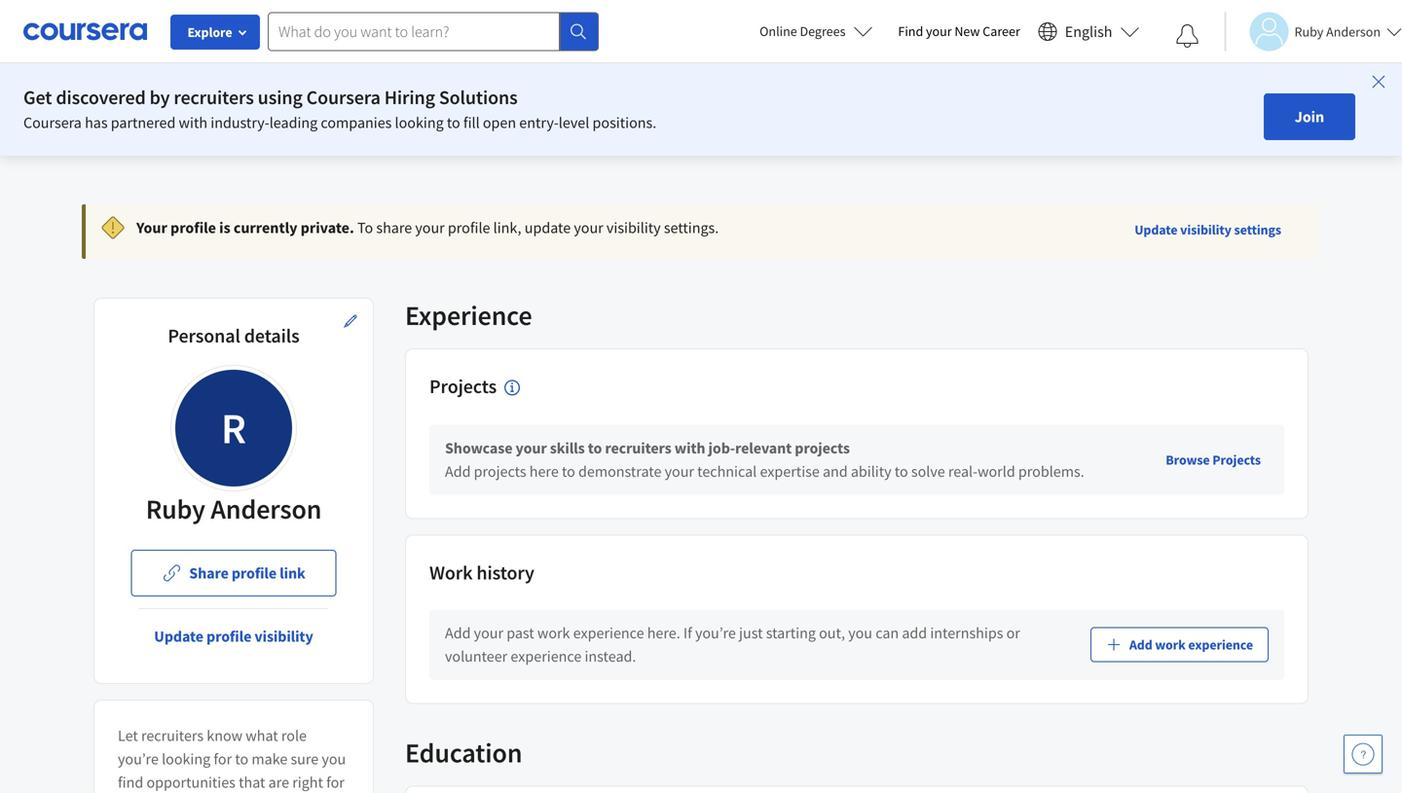 Task type: describe. For each thing, give the bounding box(es) containing it.
to
[[357, 218, 373, 238]]

if
[[684, 624, 692, 643]]

join
[[1295, 107, 1325, 127]]

your right find
[[926, 22, 952, 40]]

settings.
[[664, 218, 719, 238]]

internships
[[931, 624, 1004, 643]]

entry-
[[520, 113, 559, 132]]

real-
[[949, 462, 978, 481]]

add for add work experience
[[1130, 636, 1153, 654]]

looking inside let recruiters know what role you're looking for to make sure you find opportunities that are right f
[[162, 750, 211, 770]]

edit personal details. image
[[343, 314, 358, 329]]

with inside showcase your skills to recruiters with job-relevant projects add projects here to demonstrate your technical expertise and ability to solve real-world problems.
[[675, 439, 706, 458]]

english
[[1066, 22, 1113, 41]]

your profile is currently private. to share your profile link, update your visibility settings.
[[136, 218, 719, 238]]

opportunities
[[147, 773, 236, 793]]

update profile visibility button
[[139, 614, 329, 660]]

volunteer
[[445, 647, 508, 667]]

settings
[[1235, 221, 1282, 239]]

work inside button
[[1156, 636, 1186, 654]]

add
[[902, 624, 928, 643]]

profile left the link,
[[448, 218, 490, 238]]

work inside add your past work experience here. if you're just starting out, you can add internships or volunteer experience instead.
[[538, 624, 570, 643]]

out,
[[819, 624, 846, 643]]

add work experience
[[1130, 636, 1254, 654]]

your right the share
[[415, 218, 445, 238]]

what
[[246, 727, 278, 746]]

visibility inside 'button'
[[1181, 221, 1232, 239]]

explore button
[[170, 15, 260, 50]]

information about the projects section image
[[505, 380, 520, 396]]

fill
[[464, 113, 480, 132]]

ruby anderson inside dropdown button
[[1295, 23, 1381, 40]]

education
[[405, 736, 523, 770]]

work
[[430, 561, 473, 585]]

add work experience button
[[1091, 628, 1269, 663]]

find
[[899, 22, 924, 40]]

update profile visibility
[[154, 627, 313, 647]]

problems.
[[1019, 462, 1085, 481]]

your up here at the left of page
[[516, 439, 547, 458]]

english button
[[1030, 0, 1148, 63]]

or
[[1007, 624, 1021, 643]]

add for add your past work experience here. if you're just starting out, you can add internships or volunteer experience instead.
[[445, 624, 471, 643]]

skills
[[550, 439, 585, 458]]

recruiters inside let recruiters know what role you're looking for to make sure you find opportunities that are right f
[[141, 727, 204, 746]]

update visibility settings button
[[1127, 212, 1290, 247]]

to inside let recruiters know what role you're looking for to make sure you find opportunities that are right f
[[235, 750, 249, 770]]

1 horizontal spatial visibility
[[607, 218, 661, 238]]

open
[[483, 113, 516, 132]]

let
[[118, 727, 138, 746]]

companies
[[321, 113, 392, 132]]

ruby anderson button
[[1225, 12, 1403, 51]]

update visibility settings
[[1135, 221, 1282, 239]]

showcase your skills to recruiters with job-relevant projects add projects here to demonstrate your technical expertise and ability to solve real-world problems.
[[445, 439, 1085, 481]]

0 vertical spatial projects
[[430, 375, 497, 399]]

browse projects button
[[1159, 443, 1269, 478]]

is
[[219, 218, 231, 238]]

link,
[[494, 218, 522, 238]]

coursera image
[[23, 16, 147, 47]]

to inside "get discovered by recruiters using coursera hiring solutions coursera has partnered with industry-leading companies looking to fill open entry-level positions."
[[447, 113, 460, 132]]

0 horizontal spatial ruby
[[146, 492, 205, 527]]

recruiters inside "get discovered by recruiters using coursera hiring solutions coursera has partnered with industry-leading companies looking to fill open entry-level positions."
[[174, 85, 254, 110]]

ruby inside ruby anderson dropdown button
[[1295, 23, 1324, 40]]

to right skills
[[588, 439, 602, 458]]

link
[[280, 564, 306, 584]]

showcase
[[445, 439, 513, 458]]

role
[[281, 727, 307, 746]]

industry-
[[211, 113, 270, 132]]

make
[[252, 750, 288, 770]]

1 horizontal spatial coursera
[[307, 85, 381, 110]]

with inside "get discovered by recruiters using coursera hiring solutions coursera has partnered with industry-leading companies looking to fill open entry-level positions."
[[179, 113, 208, 132]]

online degrees button
[[744, 10, 889, 53]]

demonstrate
[[579, 462, 662, 481]]

update for update profile visibility
[[154, 627, 204, 647]]

degrees
[[800, 22, 846, 40]]

work history
[[430, 561, 535, 585]]

starting
[[766, 624, 816, 643]]

join button
[[1264, 94, 1356, 140]]

r button
[[170, 365, 297, 492]]

here.
[[648, 624, 681, 643]]

looking inside "get discovered by recruiters using coursera hiring solutions coursera has partnered with industry-leading companies looking to fill open entry-level positions."
[[395, 113, 444, 132]]

browse projects
[[1166, 451, 1262, 469]]

you're inside let recruiters know what role you're looking for to make sure you find opportunities that are right f
[[118, 750, 159, 770]]

share
[[376, 218, 412, 238]]

partnered
[[111, 113, 176, 132]]

by
[[150, 85, 170, 110]]

share profile link
[[189, 564, 306, 584]]

right
[[292, 773, 323, 793]]

experience inside add work experience button
[[1189, 636, 1254, 654]]

get discovered by recruiters using coursera hiring solutions coursera has partnered with industry-leading companies looking to fill open entry-level positions.
[[23, 85, 657, 132]]

profile for is
[[171, 218, 216, 238]]



Task type: locate. For each thing, give the bounding box(es) containing it.
1 horizontal spatial ruby
[[1295, 23, 1324, 40]]

1 vertical spatial projects
[[1213, 451, 1262, 469]]

1 horizontal spatial with
[[675, 439, 706, 458]]

anderson up "share profile link"
[[211, 492, 322, 527]]

0 horizontal spatial ruby anderson
[[146, 492, 322, 527]]

coursera up companies
[[307, 85, 381, 110]]

0 horizontal spatial coursera
[[23, 113, 82, 132]]

projects down showcase
[[474, 462, 527, 481]]

ruby anderson
[[1295, 23, 1381, 40], [146, 492, 322, 527]]

online degrees
[[760, 22, 846, 40]]

add inside add your past work experience here. if you're just starting out, you can add internships or volunteer experience instead.
[[445, 624, 471, 643]]

1 horizontal spatial update
[[1135, 221, 1178, 239]]

What do you want to learn? text field
[[268, 12, 560, 51]]

1 horizontal spatial work
[[1156, 636, 1186, 654]]

visibility left settings.
[[607, 218, 661, 238]]

update
[[1135, 221, 1178, 239], [154, 627, 204, 647]]

to left fill
[[447, 113, 460, 132]]

1 vertical spatial you're
[[118, 750, 159, 770]]

ruby
[[1295, 23, 1324, 40], [146, 492, 205, 527]]

0 vertical spatial ruby
[[1295, 23, 1324, 40]]

browse
[[1166, 451, 1210, 469]]

you're up find
[[118, 750, 159, 770]]

job-
[[709, 439, 735, 458]]

looking down hiring
[[395, 113, 444, 132]]

0 horizontal spatial with
[[179, 113, 208, 132]]

anderson inside dropdown button
[[1327, 23, 1381, 40]]

you left can
[[849, 624, 873, 643]]

profile for link
[[232, 564, 277, 584]]

for
[[214, 750, 232, 770]]

find your new career
[[899, 22, 1021, 40]]

0 vertical spatial projects
[[795, 439, 850, 458]]

that
[[239, 773, 265, 793]]

looking up opportunities
[[162, 750, 211, 770]]

with
[[179, 113, 208, 132], [675, 439, 706, 458]]

projects inside button
[[1213, 451, 1262, 469]]

1 vertical spatial coursera
[[23, 113, 82, 132]]

are
[[269, 773, 289, 793]]

1 vertical spatial looking
[[162, 750, 211, 770]]

0 horizontal spatial anderson
[[211, 492, 322, 527]]

1 horizontal spatial you
[[849, 624, 873, 643]]

personal details
[[168, 324, 300, 348]]

expertise
[[760, 462, 820, 481]]

your
[[926, 22, 952, 40], [415, 218, 445, 238], [574, 218, 604, 238], [516, 439, 547, 458], [665, 462, 695, 481], [474, 624, 504, 643]]

just
[[739, 624, 763, 643]]

0 horizontal spatial projects
[[474, 462, 527, 481]]

recruiters up industry-
[[174, 85, 254, 110]]

here
[[530, 462, 559, 481]]

recruiters right let on the left bottom
[[141, 727, 204, 746]]

you're inside add your past work experience here. if you're just starting out, you can add internships or volunteer experience instead.
[[695, 624, 736, 643]]

1 horizontal spatial anderson
[[1327, 23, 1381, 40]]

experience
[[405, 299, 532, 333]]

0 vertical spatial recruiters
[[174, 85, 254, 110]]

has
[[85, 113, 108, 132]]

1 vertical spatial projects
[[474, 462, 527, 481]]

relevant
[[735, 439, 792, 458]]

share profile link button
[[131, 550, 337, 597]]

0 vertical spatial looking
[[395, 113, 444, 132]]

career
[[983, 22, 1021, 40]]

add
[[445, 462, 471, 481], [445, 624, 471, 643], [1130, 636, 1153, 654]]

world
[[978, 462, 1016, 481]]

0 horizontal spatial projects
[[430, 375, 497, 399]]

visibility left settings
[[1181, 221, 1232, 239]]

leading
[[270, 113, 318, 132]]

you inside add your past work experience here. if you're just starting out, you can add internships or volunteer experience instead.
[[849, 624, 873, 643]]

1 vertical spatial anderson
[[211, 492, 322, 527]]

ruby anderson up join button
[[1295, 23, 1381, 40]]

1 vertical spatial update
[[154, 627, 204, 647]]

to left solve
[[895, 462, 909, 481]]

online
[[760, 22, 798, 40]]

history
[[477, 561, 535, 585]]

sure
[[291, 750, 319, 770]]

projects right browse in the bottom of the page
[[1213, 451, 1262, 469]]

with left job-
[[675, 439, 706, 458]]

know
[[207, 727, 243, 746]]

ruby up share
[[146, 492, 205, 527]]

discovered
[[56, 85, 146, 110]]

recruiters
[[174, 85, 254, 110], [605, 439, 672, 458], [141, 727, 204, 746]]

using
[[258, 85, 303, 110]]

0 vertical spatial you
[[849, 624, 873, 643]]

0 vertical spatial you're
[[695, 624, 736, 643]]

recruiters inside showcase your skills to recruiters with job-relevant projects add projects here to demonstrate your technical expertise and ability to solve real-world problems.
[[605, 439, 672, 458]]

profile for visibility
[[207, 627, 252, 647]]

anderson up join button
[[1327, 23, 1381, 40]]

1 vertical spatial you
[[322, 750, 346, 770]]

to down skills
[[562, 462, 576, 481]]

your right update
[[574, 218, 604, 238]]

currently
[[234, 218, 298, 238]]

0 vertical spatial with
[[179, 113, 208, 132]]

get
[[23, 85, 52, 110]]

1 horizontal spatial projects
[[795, 439, 850, 458]]

you right sure
[[322, 750, 346, 770]]

recruiters up demonstrate
[[605, 439, 672, 458]]

0 vertical spatial update
[[1135, 221, 1178, 239]]

add your past work experience here. if you're just starting out, you can add internships or volunteer experience instead.
[[445, 624, 1021, 667]]

level
[[559, 113, 590, 132]]

personal
[[168, 324, 240, 348]]

2 horizontal spatial visibility
[[1181, 221, 1232, 239]]

profile left link
[[232, 564, 277, 584]]

ability
[[851, 462, 892, 481]]

1 horizontal spatial projects
[[1213, 451, 1262, 469]]

1 vertical spatial ruby anderson
[[146, 492, 322, 527]]

profile left 'is'
[[171, 218, 216, 238]]

to right for
[[235, 750, 249, 770]]

ruby anderson up share profile link button
[[146, 492, 322, 527]]

visibility inside button
[[255, 627, 313, 647]]

update inside 'button'
[[1135, 221, 1178, 239]]

coursera
[[307, 85, 381, 110], [23, 113, 82, 132]]

2 vertical spatial recruiters
[[141, 727, 204, 746]]

with left industry-
[[179, 113, 208, 132]]

0 vertical spatial anderson
[[1327, 23, 1381, 40]]

1 horizontal spatial looking
[[395, 113, 444, 132]]

update inside button
[[154, 627, 204, 647]]

past
[[507, 624, 535, 643]]

your inside add your past work experience here. if you're just starting out, you can add internships or volunteer experience instead.
[[474, 624, 504, 643]]

can
[[876, 624, 899, 643]]

add inside showcase your skills to recruiters with job-relevant projects add projects here to demonstrate your technical expertise and ability to solve real-world problems.
[[445, 462, 471, 481]]

show notifications image
[[1176, 24, 1200, 48]]

1 vertical spatial ruby
[[146, 492, 205, 527]]

hiring
[[385, 85, 435, 110]]

0 horizontal spatial work
[[538, 624, 570, 643]]

1 horizontal spatial you're
[[695, 624, 736, 643]]

positions.
[[593, 113, 657, 132]]

add inside button
[[1130, 636, 1153, 654]]

0 horizontal spatial you
[[322, 750, 346, 770]]

find your new career link
[[889, 19, 1030, 44]]

profile down share profile link button
[[207, 627, 252, 647]]

0 horizontal spatial visibility
[[255, 627, 313, 647]]

ruby up join button
[[1295, 23, 1324, 40]]

solve
[[912, 462, 946, 481]]

r
[[221, 401, 246, 455]]

1 vertical spatial recruiters
[[605, 439, 672, 458]]

solutions
[[439, 85, 518, 110]]

your left 'technical'
[[665, 462, 695, 481]]

you inside let recruiters know what role you're looking for to make sure you find opportunities that are right f
[[322, 750, 346, 770]]

looking
[[395, 113, 444, 132], [162, 750, 211, 770]]

visibility
[[607, 218, 661, 238], [1181, 221, 1232, 239], [255, 627, 313, 647]]

your
[[136, 218, 167, 238]]

share
[[189, 564, 229, 584]]

update
[[525, 218, 571, 238]]

update for update visibility settings
[[1135, 221, 1178, 239]]

you're right if on the bottom left of the page
[[695, 624, 736, 643]]

visibility down link
[[255, 627, 313, 647]]

your up volunteer
[[474, 624, 504, 643]]

explore
[[188, 23, 232, 41]]

0 vertical spatial ruby anderson
[[1295, 23, 1381, 40]]

let recruiters know what role you're looking for to make sure you find opportunities that are right f
[[118, 727, 346, 794]]

coursera down get
[[23, 113, 82, 132]]

and
[[823, 462, 848, 481]]

0 vertical spatial coursera
[[307, 85, 381, 110]]

technical
[[698, 462, 757, 481]]

0 horizontal spatial you're
[[118, 750, 159, 770]]

instead.
[[585, 647, 636, 667]]

you for sure
[[322, 750, 346, 770]]

find
[[118, 773, 143, 793]]

1 vertical spatial with
[[675, 439, 706, 458]]

0 horizontal spatial update
[[154, 627, 204, 647]]

details
[[244, 324, 300, 348]]

1 horizontal spatial ruby anderson
[[1295, 23, 1381, 40]]

help center image
[[1352, 743, 1375, 767]]

None search field
[[268, 12, 599, 51]]

you
[[849, 624, 873, 643], [322, 750, 346, 770]]

projects up and
[[795, 439, 850, 458]]

projects left information about the projects section icon
[[430, 375, 497, 399]]

experience
[[573, 624, 644, 643], [1189, 636, 1254, 654], [511, 647, 582, 667]]

work
[[538, 624, 570, 643], [1156, 636, 1186, 654]]

0 horizontal spatial looking
[[162, 750, 211, 770]]

private.
[[301, 218, 354, 238]]

you for out,
[[849, 624, 873, 643]]

new
[[955, 22, 980, 40]]



Task type: vqa. For each thing, say whether or not it's contained in the screenshot.
'R'
yes



